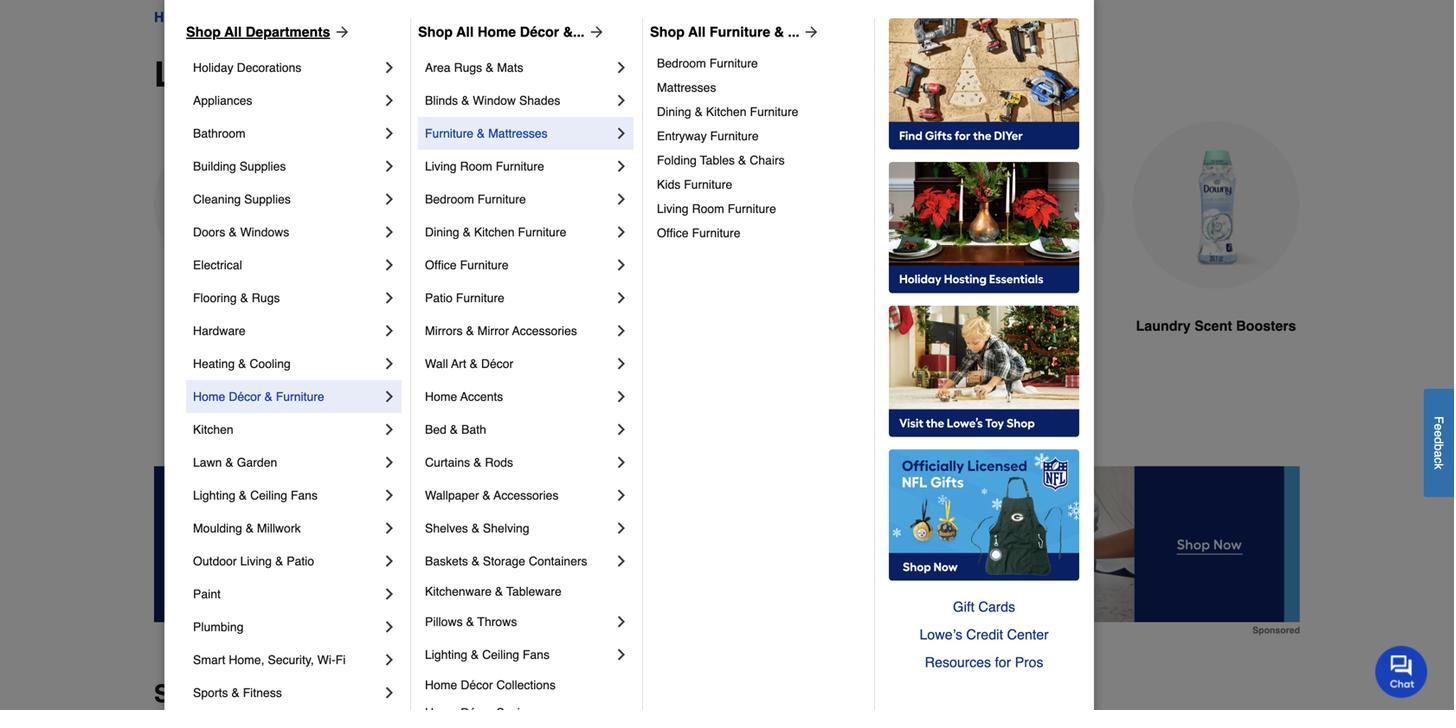 Task type: vqa. For each thing, say whether or not it's contained in the screenshot.
the left Bedroom
yes



Task type: describe. For each thing, give the bounding box(es) containing it.
supplies up windows
[[244, 192, 291, 206]]

gift cards
[[953, 599, 1016, 615]]

shop all departments
[[186, 24, 330, 40]]

green container of gain laundry detergent. image
[[154, 121, 322, 289]]

wallpaper
[[425, 488, 479, 502]]

chevron right image for dining & kitchen furniture
[[613, 223, 630, 241]]

&...
[[563, 24, 585, 40]]

chevron right image for curtains & rods link
[[613, 454, 630, 471]]

2 horizontal spatial living
[[657, 202, 689, 216]]

1 vertical spatial ceiling
[[482, 648, 520, 662]]

furniture down furniture & mattresses
[[478, 192, 526, 206]]

& right lawn
[[225, 455, 234, 469]]

chevron right image for the rightmost lighting & ceiling fans link
[[613, 646, 630, 663]]

supplies up area in the top of the page
[[397, 9, 450, 25]]

chevron right image for building supplies
[[381, 158, 398, 175]]

appliances
[[193, 94, 252, 107]]

shop all home décor &... link
[[418, 22, 606, 42]]

0 horizontal spatial bedroom
[[425, 192, 474, 206]]

orange box of tide washing machine cleaner. image
[[741, 121, 909, 289]]

cleaning for cleaning supplies link to the bottom
[[193, 192, 241, 206]]

credit
[[967, 627, 1004, 643]]

0 horizontal spatial patio
[[287, 554, 314, 568]]

0 vertical spatial cleaning supplies link
[[208, 7, 328, 28]]

laundry right departments on the left top of the page
[[343, 9, 393, 25]]

chevron right image for home accents
[[613, 388, 630, 405]]

furniture down the kids furniture
[[692, 226, 741, 240]]

bed & bath
[[425, 423, 487, 436]]

fabric fresheners link
[[937, 121, 1105, 378]]

laundry stain removers link
[[546, 121, 714, 378]]

for
[[995, 654, 1012, 670]]

1 vertical spatial living room furniture link
[[657, 197, 862, 221]]

furniture down furniture & mattresses link
[[496, 159, 544, 173]]

f e e d b a c k button
[[1425, 389, 1455, 497]]

home accents
[[425, 390, 503, 404]]

gift cards link
[[889, 593, 1080, 621]]

security,
[[268, 653, 314, 667]]

furniture down mattresses link
[[750, 105, 799, 119]]

& down blinds & window shades
[[477, 126, 485, 140]]

chat invite button image
[[1376, 645, 1429, 698]]

0 vertical spatial bedroom
[[657, 56, 706, 70]]

building
[[193, 159, 236, 173]]

stain
[[606, 318, 640, 334]]

fi
[[336, 653, 346, 667]]

containers
[[529, 554, 588, 568]]

chevron right image for "baskets & storage containers" 'link'
[[613, 552, 630, 570]]

chevron right image for patio furniture
[[613, 289, 630, 307]]

curtains & rods link
[[425, 446, 613, 479]]

chevron right image for area rugs & mats
[[613, 59, 630, 76]]

lowe's
[[920, 627, 963, 643]]

throws
[[478, 615, 517, 629]]

by
[[221, 680, 250, 708]]

shop
[[154, 680, 215, 708]]

area
[[425, 61, 451, 74]]

laundry supplies link
[[343, 7, 450, 28]]

blinds
[[425, 94, 458, 107]]

0 horizontal spatial room
[[460, 159, 493, 173]]

chevron right image for bathroom
[[381, 125, 398, 142]]

cards
[[979, 599, 1016, 615]]

furniture & mattresses link
[[425, 117, 613, 150]]

holiday decorations
[[193, 61, 302, 74]]

chevron right image for lighting & ceiling fans link to the left
[[381, 487, 398, 504]]

home for home décor & furniture
[[193, 390, 225, 404]]

lowe's credit center link
[[889, 621, 1080, 649]]

storage
[[483, 554, 526, 568]]

plumbing link
[[193, 611, 381, 643]]

& down pillows & throws
[[471, 648, 479, 662]]

chevron right image for outdoor living & patio link
[[381, 552, 398, 570]]

bed & bath link
[[425, 413, 613, 446]]

& inside "link"
[[466, 324, 474, 338]]

moulding
[[193, 521, 242, 535]]

chevron right image for plumbing link
[[381, 618, 398, 636]]

wi-
[[318, 653, 336, 667]]

2 e from the top
[[1433, 430, 1447, 437]]

& up throws on the bottom of page
[[495, 585, 503, 598]]

mirror
[[478, 324, 509, 338]]

kids furniture link
[[657, 172, 862, 197]]

shelves & shelving link
[[425, 512, 613, 545]]

tableware
[[507, 585, 562, 598]]

shelves
[[425, 521, 468, 535]]

lowe's credit center
[[920, 627, 1049, 643]]

0 vertical spatial patio
[[425, 291, 453, 305]]

...
[[788, 24, 800, 40]]

& up "shelves & shelving"
[[483, 488, 491, 502]]

accessories inside "link"
[[512, 324, 577, 338]]

resources
[[925, 654, 992, 670]]

& up the moulding & millwork
[[239, 488, 247, 502]]

1 horizontal spatial lighting & ceiling fans link
[[425, 638, 613, 671]]

1 vertical spatial laundry supplies
[[154, 55, 445, 94]]

baskets
[[425, 554, 468, 568]]

bed
[[425, 423, 447, 436]]

& down millwork
[[275, 554, 283, 568]]

all for departments
[[224, 24, 242, 40]]

holiday
[[193, 61, 234, 74]]

f e e d b a c k
[[1433, 416, 1447, 470]]

shades
[[520, 94, 561, 107]]

folding tables & chairs link
[[657, 148, 862, 172]]

lawn & garden
[[193, 455, 277, 469]]

chevron right image for heating & cooling link
[[381, 355, 398, 372]]

laundry detergent link
[[154, 121, 322, 378]]

outdoor living & patio link
[[193, 545, 381, 578]]

furniture up "mirror"
[[456, 291, 505, 305]]

décor left collections
[[461, 678, 493, 692]]

& up laundry detergent
[[240, 291, 248, 305]]

chevron right image for shelves & shelving
[[613, 520, 630, 537]]

kids furniture
[[657, 178, 733, 191]]

1 vertical spatial office
[[425, 258, 457, 272]]

1 horizontal spatial office
[[657, 226, 689, 240]]

smart
[[193, 653, 225, 667]]

furniture down the kids furniture link
[[728, 202, 777, 216]]

0 horizontal spatial bedroom furniture link
[[425, 183, 613, 216]]

kitchen link
[[193, 413, 381, 446]]

tables
[[700, 153, 735, 167]]

décor down heating & cooling
[[229, 390, 261, 404]]

0 vertical spatial living room furniture link
[[425, 150, 613, 183]]

& left cooling
[[238, 357, 246, 371]]

& right sports
[[232, 686, 240, 700]]

fabric for fabric fresheners
[[961, 318, 1002, 334]]

& left ...
[[775, 24, 785, 40]]

outdoor
[[193, 554, 237, 568]]

furniture down heating & cooling link
[[276, 390, 324, 404]]

doors & windows link
[[193, 216, 381, 249]]

décor left &...
[[520, 24, 559, 40]]

0 horizontal spatial fans
[[291, 488, 318, 502]]

& up the entryway furniture
[[695, 105, 703, 119]]

chevron right image for "paint" link
[[381, 585, 398, 603]]

decorations
[[237, 61, 302, 74]]

home link
[[154, 7, 193, 28]]

area rugs & mats
[[425, 61, 524, 74]]

chevron right image for mirrors & mirror accessories
[[613, 322, 630, 339]]

0 horizontal spatial dining
[[425, 225, 460, 239]]

home décor collections link
[[425, 671, 630, 699]]

chairs
[[750, 153, 785, 167]]

& left millwork
[[246, 521, 254, 535]]

chevron right image for furniture & mattresses
[[613, 125, 630, 142]]

& left storage
[[472, 554, 480, 568]]

& left mats
[[486, 61, 494, 74]]

boosters
[[1237, 318, 1297, 334]]

shop for shop all furniture & ...
[[650, 24, 685, 40]]

k
[[1433, 463, 1447, 470]]

moulding & millwork link
[[193, 512, 381, 545]]

1 vertical spatial cleaning supplies link
[[193, 183, 381, 216]]

laundry down shop all departments
[[154, 55, 291, 94]]

arrow right image for shop all furniture & ...
[[800, 23, 821, 41]]

cooling
[[250, 357, 291, 371]]

& down cooling
[[265, 390, 273, 404]]

furniture down 'blinds'
[[425, 126, 474, 140]]

resources for pros link
[[889, 649, 1080, 676]]

detergent
[[235, 318, 300, 334]]

hardware link
[[193, 314, 381, 347]]

art
[[451, 357, 467, 371]]

supplies down laundry supplies link
[[300, 55, 445, 94]]

rugs inside 'link'
[[454, 61, 482, 74]]

furniture up folding tables & chairs
[[710, 129, 759, 143]]

electrical link
[[193, 249, 381, 281]]

windows
[[240, 225, 289, 239]]

0 horizontal spatial lighting & ceiling fans
[[193, 488, 318, 502]]

& up patio furniture
[[463, 225, 471, 239]]

millwork
[[257, 521, 301, 535]]

find gifts for the diyer. image
[[889, 18, 1080, 150]]

shop all furniture & ...
[[650, 24, 800, 40]]

smart home, security, wi-fi
[[193, 653, 346, 667]]

supplies up holiday decorations link
[[270, 9, 328, 25]]

shop all departments link
[[186, 22, 351, 42]]

laundry scent boosters
[[1137, 318, 1297, 334]]

& left rods
[[474, 455, 482, 469]]

chevron right image for pillows & throws
[[613, 613, 630, 630]]

blinds & window shades
[[425, 94, 561, 107]]

doors
[[193, 225, 225, 239]]

hardware
[[193, 324, 246, 338]]

entryway furniture
[[657, 129, 759, 143]]

all for furniture
[[689, 24, 706, 40]]

& right doors
[[229, 225, 237, 239]]

kitchenware & tableware
[[425, 585, 562, 598]]

home for home
[[154, 9, 193, 25]]



Task type: locate. For each thing, give the bounding box(es) containing it.
1 vertical spatial living room furniture
[[657, 202, 777, 216]]

white bottle of shout stain remover. image
[[546, 121, 714, 289]]

all up mattresses link
[[689, 24, 706, 40]]

0 vertical spatial office
[[657, 226, 689, 240]]

advertisement region
[[154, 466, 1301, 635]]

chevron right image for moulding & millwork
[[381, 520, 398, 537]]

0 vertical spatial kitchen
[[706, 105, 747, 119]]

fabric left 'mirrors'
[[379, 318, 421, 334]]

office furniture down the kids furniture
[[657, 226, 741, 240]]

officially licensed n f l gifts. shop now. image
[[889, 449, 1080, 581]]

0 vertical spatial bedroom furniture
[[657, 56, 758, 70]]

lighting & ceiling fans down the garden
[[193, 488, 318, 502]]

cleaning supplies link up windows
[[193, 183, 381, 216]]

2 shop from the left
[[418, 24, 453, 40]]

living room furniture link down folding tables & chairs link
[[657, 197, 862, 221]]

1 horizontal spatial office furniture
[[657, 226, 741, 240]]

supplies
[[270, 9, 328, 25], [397, 9, 450, 25], [300, 55, 445, 94], [240, 159, 286, 173], [244, 192, 291, 206]]

0 vertical spatial lighting & ceiling fans link
[[193, 479, 381, 512]]

1 horizontal spatial ceiling
[[482, 648, 520, 662]]

home
[[154, 9, 193, 25], [478, 24, 516, 40], [193, 390, 225, 404], [425, 390, 458, 404], [425, 678, 458, 692]]

living
[[425, 159, 457, 173], [657, 202, 689, 216], [240, 554, 272, 568]]

blinds & window shades link
[[425, 84, 613, 117]]

arrow right image inside the shop all furniture & ... link
[[800, 23, 821, 41]]

kitchen up the entryway furniture
[[706, 105, 747, 119]]

home for home accents
[[425, 390, 458, 404]]

arrow right image
[[330, 23, 351, 41], [800, 23, 821, 41]]

bedroom furniture down the shop all furniture & ...
[[657, 56, 758, 70]]

fabric left fresheners
[[961, 318, 1002, 334]]

chevron right image for appliances
[[381, 92, 398, 109]]

office furniture link down the kids furniture link
[[657, 221, 862, 245]]

folding
[[657, 153, 697, 167]]

1 vertical spatial dining & kitchen furniture
[[425, 225, 567, 239]]

0 vertical spatial accessories
[[512, 324, 577, 338]]

cleaning supplies for cleaning supplies link to the bottom
[[193, 192, 291, 206]]

1 horizontal spatial mattresses
[[657, 81, 717, 94]]

curtains & rods
[[425, 455, 513, 469]]

laundry down "flooring"
[[177, 318, 231, 334]]

paint link
[[193, 578, 381, 611]]

removers
[[644, 318, 711, 334]]

chevron right image for sports & fitness link
[[381, 684, 398, 701]]

0 vertical spatial dining & kitchen furniture link
[[657, 100, 862, 124]]

0 horizontal spatial fabric
[[379, 318, 421, 334]]

entryway
[[657, 129, 707, 143]]

1 vertical spatial rugs
[[252, 291, 280, 305]]

1 vertical spatial living
[[657, 202, 689, 216]]

1 all from the left
[[224, 24, 242, 40]]

folding tables & chairs
[[657, 153, 785, 167]]

2 vertical spatial living
[[240, 554, 272, 568]]

1 vertical spatial bedroom furniture
[[425, 192, 526, 206]]

pros
[[1015, 654, 1044, 670]]

arrow right image up mattresses link
[[800, 23, 821, 41]]

gift
[[953, 599, 975, 615]]

cleaning supplies link up decorations
[[208, 7, 328, 28]]

lighting up moulding
[[193, 488, 236, 502]]

laundry left scent
[[1137, 318, 1191, 334]]

& right art
[[470, 357, 478, 371]]

1 horizontal spatial lighting
[[425, 648, 468, 662]]

& right bed
[[450, 423, 458, 436]]

lawn
[[193, 455, 222, 469]]

0 horizontal spatial all
[[224, 24, 242, 40]]

0 horizontal spatial office
[[425, 258, 457, 272]]

rugs
[[454, 61, 482, 74], [252, 291, 280, 305]]

1 vertical spatial mattresses
[[489, 126, 548, 140]]

1 horizontal spatial all
[[456, 24, 474, 40]]

furniture down 'tables'
[[684, 178, 733, 191]]

chevron right image for holiday decorations
[[381, 59, 398, 76]]

ceiling up millwork
[[250, 488, 287, 502]]

0 vertical spatial dining
[[657, 105, 692, 119]]

1 vertical spatial room
[[692, 202, 725, 216]]

wallpaper & accessories link
[[425, 479, 613, 512]]

visit the lowe's toy shop. image
[[889, 306, 1080, 437]]

chevron right image for the doors & windows link
[[381, 223, 398, 241]]

0 vertical spatial lighting & ceiling fans
[[193, 488, 318, 502]]

lighting & ceiling fans up "home décor collections"
[[425, 648, 550, 662]]

mats
[[497, 61, 524, 74]]

chevron right image for home décor & furniture link
[[381, 388, 398, 405]]

arrow right image up holiday decorations link
[[330, 23, 351, 41]]

home décor & furniture link
[[193, 380, 381, 413]]

shop up area in the top of the page
[[418, 24, 453, 40]]

bathroom
[[193, 126, 246, 140]]

pillows
[[425, 615, 463, 629]]

office up patio furniture
[[425, 258, 457, 272]]

lighting down pillows
[[425, 648, 468, 662]]

1 vertical spatial cleaning
[[193, 192, 241, 206]]

office furniture link up patio furniture
[[425, 249, 613, 281]]

kitchenware & tableware link
[[425, 578, 630, 605]]

0 horizontal spatial office furniture
[[425, 258, 509, 272]]

0 vertical spatial office furniture link
[[657, 221, 862, 245]]

dining & kitchen furniture for top dining & kitchen furniture "link"
[[657, 105, 799, 119]]

dining up patio furniture
[[425, 225, 460, 239]]

0 horizontal spatial dining & kitchen furniture
[[425, 225, 567, 239]]

bedroom furniture
[[657, 56, 758, 70], [425, 192, 526, 206]]

pillows & throws link
[[425, 605, 613, 638]]

fans
[[291, 488, 318, 502], [523, 648, 550, 662]]

furniture left ...
[[710, 24, 771, 40]]

office furniture up patio furniture
[[425, 258, 509, 272]]

1 horizontal spatial rugs
[[454, 61, 482, 74]]

living room furniture down the kids furniture
[[657, 202, 777, 216]]

bedroom furniture link down the shop all furniture & ... link
[[657, 51, 862, 75]]

bedroom
[[657, 56, 706, 70], [425, 192, 474, 206]]

2 horizontal spatial all
[[689, 24, 706, 40]]

wall art & décor link
[[425, 347, 613, 380]]

&
[[775, 24, 785, 40], [486, 61, 494, 74], [462, 94, 470, 107], [695, 105, 703, 119], [477, 126, 485, 140], [739, 153, 747, 167], [229, 225, 237, 239], [463, 225, 471, 239], [240, 291, 248, 305], [466, 324, 474, 338], [238, 357, 246, 371], [470, 357, 478, 371], [265, 390, 273, 404], [450, 423, 458, 436], [225, 455, 234, 469], [474, 455, 482, 469], [239, 488, 247, 502], [483, 488, 491, 502], [246, 521, 254, 535], [472, 521, 480, 535], [275, 554, 283, 568], [472, 554, 480, 568], [495, 585, 503, 598], [466, 615, 474, 629], [471, 648, 479, 662], [232, 686, 240, 700]]

& left "mirror"
[[466, 324, 474, 338]]

1 vertical spatial lighting & ceiling fans link
[[425, 638, 613, 671]]

fans down lawn & garden link
[[291, 488, 318, 502]]

bedroom furniture link down furniture & mattresses link
[[425, 183, 613, 216]]

lighting
[[193, 488, 236, 502], [425, 648, 468, 662]]

shop inside shop all home décor &... link
[[418, 24, 453, 40]]

furniture up patio furniture
[[460, 258, 509, 272]]

baskets & storage containers link
[[425, 545, 613, 578]]

0 horizontal spatial dining & kitchen furniture link
[[425, 216, 613, 249]]

home décor collections
[[425, 678, 556, 692]]

appliances link
[[193, 84, 381, 117]]

chevron right image for flooring & rugs link on the left of the page
[[381, 289, 398, 307]]

lighting & ceiling fans link up millwork
[[193, 479, 381, 512]]

chevron right image for wall art & décor link on the left of page
[[613, 355, 630, 372]]

kitchen inside kitchen link
[[193, 423, 234, 436]]

1 horizontal spatial living room furniture
[[657, 202, 777, 216]]

cleaners
[[796, 339, 855, 355]]

chevron right image
[[381, 59, 398, 76], [613, 59, 630, 76], [381, 92, 398, 109], [613, 92, 630, 109], [381, 125, 398, 142], [613, 125, 630, 142], [381, 158, 398, 175], [613, 223, 630, 241], [381, 256, 398, 274], [613, 256, 630, 274], [613, 289, 630, 307], [381, 322, 398, 339], [613, 322, 630, 339], [613, 388, 630, 405], [381, 520, 398, 537], [613, 520, 630, 537], [613, 613, 630, 630], [381, 651, 398, 669]]

living down the moulding & millwork
[[240, 554, 272, 568]]

living room furniture link down furniture & mattresses
[[425, 150, 613, 183]]

0 horizontal spatial lighting & ceiling fans link
[[193, 479, 381, 512]]

1 e from the top
[[1433, 424, 1447, 430]]

0 horizontal spatial mattresses
[[489, 126, 548, 140]]

2 arrow right image from the left
[[800, 23, 821, 41]]

flooring
[[193, 291, 237, 305]]

mattresses up entryway
[[657, 81, 717, 94]]

kitchen up patio furniture link
[[474, 225, 515, 239]]

2 horizontal spatial shop
[[650, 24, 685, 40]]

1 vertical spatial bedroom furniture link
[[425, 183, 613, 216]]

chevron right image for hardware
[[381, 322, 398, 339]]

0 horizontal spatial arrow right image
[[330, 23, 351, 41]]

décor down mirrors & mirror accessories
[[481, 357, 514, 371]]

softeners
[[425, 318, 489, 334]]

dining & kitchen furniture
[[657, 105, 799, 119], [425, 225, 567, 239]]

1 horizontal spatial bedroom
[[657, 56, 706, 70]]

accessories up "shelves & shelving" link
[[494, 488, 559, 502]]

mattresses link
[[657, 75, 862, 100]]

0 horizontal spatial bedroom furniture
[[425, 192, 526, 206]]

2 horizontal spatial kitchen
[[706, 105, 747, 119]]

1 horizontal spatial living
[[425, 159, 457, 173]]

outdoor living & patio
[[193, 554, 314, 568]]

0 vertical spatial laundry supplies
[[343, 9, 450, 25]]

bathroom link
[[193, 117, 381, 150]]

b
[[1433, 444, 1447, 451]]

0 vertical spatial bedroom furniture link
[[657, 51, 862, 75]]

0 horizontal spatial living room furniture
[[425, 159, 544, 173]]

office down kids on the left of the page
[[657, 226, 689, 240]]

cleaning for topmost cleaning supplies link
[[208, 9, 266, 25]]

home for home décor collections
[[425, 678, 458, 692]]

cleaning supplies link
[[208, 7, 328, 28], [193, 183, 381, 216]]

shelves & shelving
[[425, 521, 530, 535]]

room down the kids furniture
[[692, 202, 725, 216]]

blue spray bottle of febreze fabric freshener. image
[[937, 121, 1105, 289]]

shelving
[[483, 521, 530, 535]]

arrow right image inside shop all departments link
[[330, 23, 351, 41]]

0 horizontal spatial office furniture link
[[425, 249, 613, 281]]

fabric
[[379, 318, 421, 334], [961, 318, 1002, 334]]

2 fabric from the left
[[961, 318, 1002, 334]]

0 vertical spatial mattresses
[[657, 81, 717, 94]]

furniture
[[710, 24, 771, 40], [710, 56, 758, 70], [750, 105, 799, 119], [425, 126, 474, 140], [710, 129, 759, 143], [496, 159, 544, 173], [684, 178, 733, 191], [478, 192, 526, 206], [728, 202, 777, 216], [518, 225, 567, 239], [692, 226, 741, 240], [460, 258, 509, 272], [456, 291, 505, 305], [276, 390, 324, 404]]

patio up "paint" link
[[287, 554, 314, 568]]

0 vertical spatial lighting
[[193, 488, 236, 502]]

patio furniture link
[[425, 281, 613, 314]]

furniture & mattresses
[[425, 126, 548, 140]]

fans up the home décor collections link
[[523, 648, 550, 662]]

0 horizontal spatial shop
[[186, 24, 221, 40]]

holiday hosting essentials. image
[[889, 162, 1080, 294]]

chevron right image for blinds & window shades
[[613, 92, 630, 109]]

dining & kitchen furniture up patio furniture link
[[425, 225, 567, 239]]

dining & kitchen furniture up the entryway furniture
[[657, 105, 799, 119]]

furniture down the shop all furniture & ... link
[[710, 56, 758, 70]]

shop right arrow right icon
[[650, 24, 685, 40]]

1 vertical spatial lighting & ceiling fans
[[425, 648, 550, 662]]

1 shop from the left
[[186, 24, 221, 40]]

mattresses
[[657, 81, 717, 94], [489, 126, 548, 140]]

2 all from the left
[[456, 24, 474, 40]]

laundry supplies up area in the top of the page
[[343, 9, 450, 25]]

0 vertical spatial office furniture
[[657, 226, 741, 240]]

1 horizontal spatial fabric
[[961, 318, 1002, 334]]

room down furniture & mattresses
[[460, 159, 493, 173]]

accents
[[461, 390, 503, 404]]

ceiling
[[250, 488, 287, 502], [482, 648, 520, 662]]

0 vertical spatial room
[[460, 159, 493, 173]]

office furniture
[[657, 226, 741, 240], [425, 258, 509, 272]]

laundry left stain
[[548, 318, 603, 334]]

lawn & garden link
[[193, 446, 381, 479]]

mattresses down "blinds & window shades" link
[[489, 126, 548, 140]]

1 horizontal spatial bedroom furniture
[[657, 56, 758, 70]]

cleaning supplies up doors & windows
[[193, 192, 291, 206]]

shop for shop all home décor &...
[[418, 24, 453, 40]]

e up d
[[1433, 424, 1447, 430]]

1 vertical spatial accessories
[[494, 488, 559, 502]]

1 horizontal spatial bedroom furniture link
[[657, 51, 862, 75]]

patio up fabric softeners
[[425, 291, 453, 305]]

laundry for green container of gain laundry detergent. image
[[177, 318, 231, 334]]

all up holiday decorations in the left of the page
[[224, 24, 242, 40]]

heating & cooling
[[193, 357, 291, 371]]

1 horizontal spatial dining
[[657, 105, 692, 119]]

0 vertical spatial living room furniture
[[425, 159, 544, 173]]

laundry for bottle of downy laundry scent booster. image
[[1137, 318, 1191, 334]]

plumbing
[[193, 620, 244, 634]]

fabric softeners
[[379, 318, 489, 334]]

cleaning supplies for topmost cleaning supplies link
[[208, 9, 328, 25]]

1 horizontal spatial patio
[[425, 291, 453, 305]]

1 horizontal spatial dining & kitchen furniture link
[[657, 100, 862, 124]]

furniture up patio furniture link
[[518, 225, 567, 239]]

chevron right image for the bed & bath link in the left bottom of the page
[[613, 421, 630, 438]]

3 all from the left
[[689, 24, 706, 40]]

smart home, security, wi-fi link
[[193, 643, 381, 676]]

chevron right image
[[613, 158, 630, 175], [381, 191, 398, 208], [613, 191, 630, 208], [381, 223, 398, 241], [381, 289, 398, 307], [381, 355, 398, 372], [613, 355, 630, 372], [381, 388, 398, 405], [381, 421, 398, 438], [613, 421, 630, 438], [381, 454, 398, 471], [613, 454, 630, 471], [381, 487, 398, 504], [613, 487, 630, 504], [381, 552, 398, 570], [613, 552, 630, 570], [381, 585, 398, 603], [381, 618, 398, 636], [613, 646, 630, 663], [381, 684, 398, 701]]

1 vertical spatial bedroom
[[425, 192, 474, 206]]

0 horizontal spatial living
[[240, 554, 272, 568]]

holiday decorations link
[[193, 51, 381, 84]]

1 vertical spatial cleaning supplies
[[193, 192, 291, 206]]

doors & windows
[[193, 225, 289, 239]]

fitness
[[243, 686, 282, 700]]

window
[[473, 94, 516, 107]]

0 vertical spatial living
[[425, 159, 457, 173]]

1 vertical spatial kitchen
[[474, 225, 515, 239]]

rugs up detergent on the left top of page
[[252, 291, 280, 305]]

1 horizontal spatial dining & kitchen furniture
[[657, 105, 799, 119]]

kids
[[657, 178, 681, 191]]

washing
[[767, 318, 824, 334]]

d
[[1433, 437, 1447, 444]]

0 horizontal spatial ceiling
[[250, 488, 287, 502]]

0 vertical spatial ceiling
[[250, 488, 287, 502]]

2 vertical spatial kitchen
[[193, 423, 234, 436]]

fabric softeners link
[[350, 121, 518, 378]]

1 vertical spatial office furniture link
[[425, 249, 613, 281]]

laundry supplies down departments on the left top of the page
[[154, 55, 445, 94]]

machine
[[828, 318, 884, 334]]

chevron right image for office furniture
[[613, 256, 630, 274]]

chevron right image for smart home, security, wi-fi
[[381, 651, 398, 669]]

cleaning supplies up decorations
[[208, 9, 328, 25]]

bedroom down the shop all furniture & ...
[[657, 56, 706, 70]]

chevron right image for wallpaper & accessories link
[[613, 487, 630, 504]]

e up b
[[1433, 430, 1447, 437]]

0 horizontal spatial lighting
[[193, 488, 236, 502]]

1 horizontal spatial room
[[692, 202, 725, 216]]

bedroom down furniture & mattresses
[[425, 192, 474, 206]]

bottle of downy laundry scent booster. image
[[1133, 121, 1301, 289]]

laundry stain removers
[[548, 318, 711, 334]]

0 horizontal spatial kitchen
[[193, 423, 234, 436]]

chevron right image for lawn & garden link
[[381, 454, 398, 471]]

bedroom furniture down furniture & mattresses
[[425, 192, 526, 206]]

a
[[1433, 451, 1447, 457]]

electrical
[[193, 258, 242, 272]]

& inside "link"
[[466, 615, 474, 629]]

3 shop from the left
[[650, 24, 685, 40]]

1 horizontal spatial living room furniture link
[[657, 197, 862, 221]]

1 horizontal spatial fans
[[523, 648, 550, 662]]

blue bottle of downy fabric softener. image
[[350, 121, 518, 289]]

dining & kitchen furniture link up patio furniture link
[[425, 216, 613, 249]]

shop inside shop all departments link
[[186, 24, 221, 40]]

chevron right image for kitchen link
[[381, 421, 398, 438]]

scent
[[1195, 318, 1233, 334]]

0 horizontal spatial living room furniture link
[[425, 150, 613, 183]]

1 horizontal spatial lighting & ceiling fans
[[425, 648, 550, 662]]

arrow right image for shop all departments
[[330, 23, 351, 41]]

shop up holiday
[[186, 24, 221, 40]]

kitchenware
[[425, 585, 492, 598]]

sports
[[193, 686, 228, 700]]

fabric for fabric softeners
[[379, 318, 421, 334]]

1 horizontal spatial office furniture link
[[657, 221, 862, 245]]

& right shelves
[[472, 521, 480, 535]]

wall art & décor
[[425, 357, 514, 371]]

& right 'blinds'
[[462, 94, 470, 107]]

living room furniture down furniture & mattresses
[[425, 159, 544, 173]]

washing machine cleaners
[[767, 318, 884, 355]]

1 vertical spatial dining
[[425, 225, 460, 239]]

rugs right area in the top of the page
[[454, 61, 482, 74]]

0 horizontal spatial rugs
[[252, 291, 280, 305]]

1 vertical spatial office furniture
[[425, 258, 509, 272]]

shop for shop all departments
[[186, 24, 221, 40]]

home décor & furniture
[[193, 390, 324, 404]]

dining & kitchen furniture for the leftmost dining & kitchen furniture "link"
[[425, 225, 567, 239]]

living down kids on the left of the page
[[657, 202, 689, 216]]

1 fabric from the left
[[379, 318, 421, 334]]

all
[[224, 24, 242, 40], [456, 24, 474, 40], [689, 24, 706, 40]]

shop
[[186, 24, 221, 40], [418, 24, 453, 40], [650, 24, 685, 40]]

all for home
[[456, 24, 474, 40]]

ceiling up "home décor collections"
[[482, 648, 520, 662]]

flooring & rugs
[[193, 291, 280, 305]]

laundry for white bottle of shout stain remover. image
[[548, 318, 603, 334]]

entryway furniture link
[[657, 124, 862, 148]]

arrow right image
[[585, 23, 606, 41]]

1 vertical spatial fans
[[523, 648, 550, 662]]

0 vertical spatial cleaning supplies
[[208, 9, 328, 25]]

cleaning up holiday decorations in the left of the page
[[208, 9, 266, 25]]

supplies down the bathroom link
[[240, 159, 286, 173]]

chevron right image for electrical
[[381, 256, 398, 274]]

1 vertical spatial dining & kitchen furniture link
[[425, 216, 613, 249]]

0 vertical spatial dining & kitchen furniture
[[657, 105, 799, 119]]

center
[[1008, 627, 1049, 643]]

1 arrow right image from the left
[[330, 23, 351, 41]]

& right 'tables'
[[739, 153, 747, 167]]

dining up entryway
[[657, 105, 692, 119]]

bedroom furniture link
[[657, 51, 862, 75], [425, 183, 613, 216]]

all up the area rugs & mats
[[456, 24, 474, 40]]



